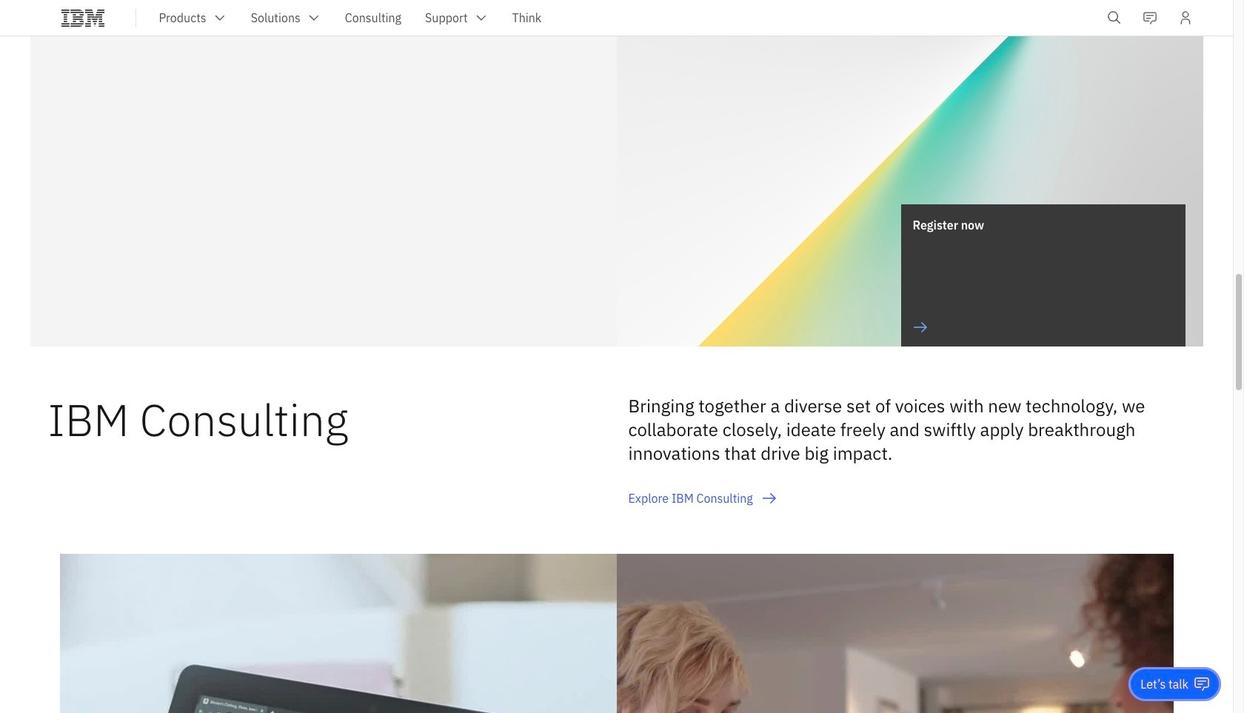 Task type: locate. For each thing, give the bounding box(es) containing it.
let's talk element
[[1141, 676, 1189, 693]]



